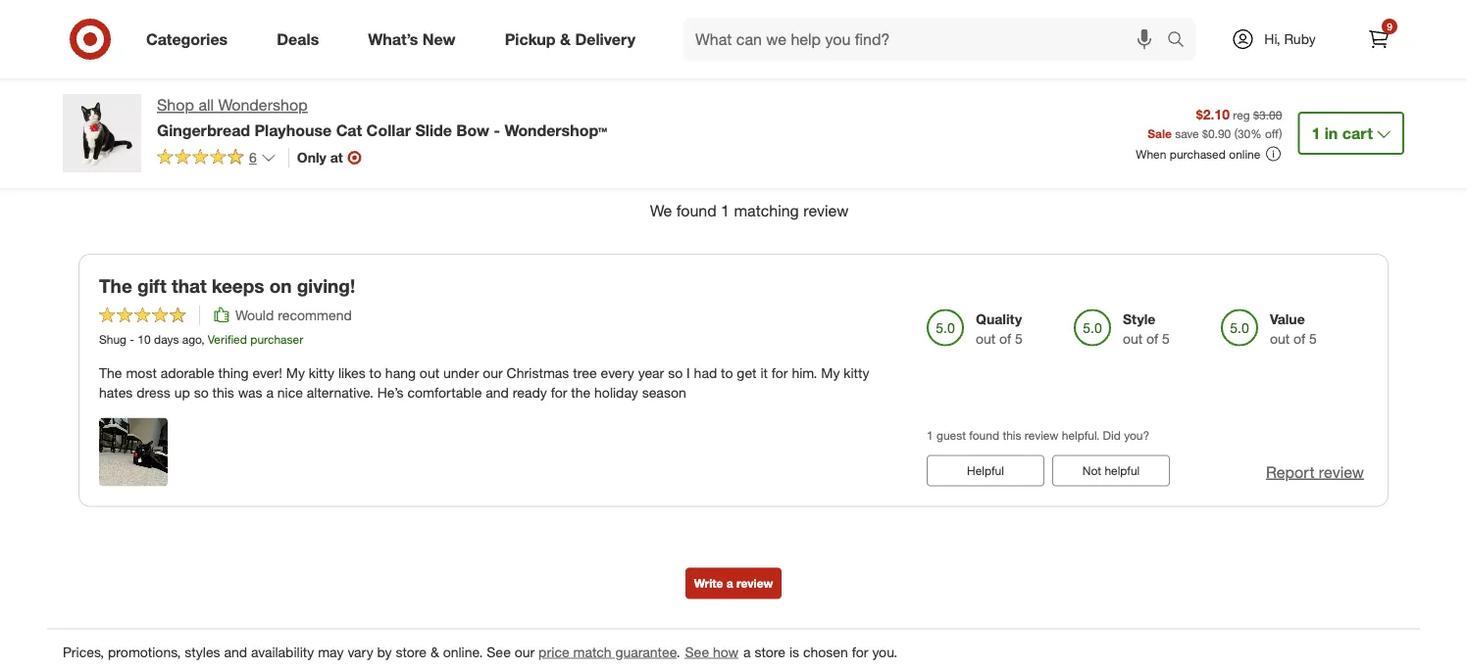 Task type: vqa. For each thing, say whether or not it's contained in the screenshot.
first /
no



Task type: locate. For each thing, give the bounding box(es) containing it.
9 link
[[1357, 18, 1400, 61]]

& left online.
[[430, 644, 439, 661]]

gift
[[137, 274, 167, 297]]

that
[[172, 274, 207, 297]]

of down value
[[1294, 330, 1306, 347]]

value out of 5
[[1270, 310, 1317, 347]]

1 write from the top
[[694, 44, 723, 59]]

the for the most adorable thing ever! my kitty likes to hang out under our christmas tree every year so i had to get it for him. my kitty hates dress up so this was a nice alternative. he's comfortable and ready for the holiday season
[[99, 364, 122, 382]]

5 inside value out of 5
[[1309, 330, 1317, 347]]

1
[[1312, 124, 1320, 143], [721, 201, 730, 221], [927, 428, 933, 443]]

him.
[[792, 364, 817, 382]]

photos
[[1295, 113, 1343, 133]]

&
[[560, 29, 571, 49], [430, 644, 439, 661]]

0 horizontal spatial 1
[[721, 201, 730, 221]]

1 left in
[[1312, 124, 1320, 143]]

1 horizontal spatial see
[[685, 644, 709, 661]]

1 vertical spatial found
[[969, 428, 999, 443]]

1 horizontal spatial this
[[1003, 428, 1021, 443]]

see right online.
[[487, 644, 511, 661]]

0 horizontal spatial to
[[369, 364, 381, 382]]

0 vertical spatial and
[[486, 384, 509, 401]]

a
[[726, 44, 733, 59], [266, 384, 274, 401], [726, 577, 733, 591], [743, 644, 751, 661]]

1 to from the left
[[369, 364, 381, 382]]

helpful
[[1105, 464, 1140, 479]]

0 horizontal spatial my
[[286, 364, 305, 382]]

1 horizontal spatial store
[[755, 644, 786, 661]]

0 horizontal spatial -
[[130, 332, 134, 347]]

1 left matching
[[721, 201, 730, 221]]

1 vertical spatial -
[[130, 332, 134, 347]]

0 vertical spatial write a review button
[[685, 35, 782, 67]]

1 vertical spatial write
[[694, 577, 723, 591]]

0 horizontal spatial so
[[194, 384, 209, 401]]

ago
[[182, 332, 201, 347]]

of inside "quality out of 5"
[[999, 330, 1011, 347]]

Verified purchases checkbox
[[1231, 140, 1251, 159]]

2 to from the left
[[721, 364, 733, 382]]

1 horizontal spatial verified
[[1259, 140, 1311, 159]]

2 horizontal spatial of
[[1294, 330, 1306, 347]]

quality out of 5
[[976, 310, 1023, 347]]

%
[[1251, 126, 1262, 141]]

may
[[318, 644, 344, 661]]

1 horizontal spatial kitty
[[844, 364, 869, 382]]

0 vertical spatial this
[[212, 384, 234, 401]]

5 inside style out of 5
[[1162, 330, 1170, 347]]

0 horizontal spatial this
[[212, 384, 234, 401]]

2 horizontal spatial for
[[852, 644, 868, 661]]

out inside style out of 5
[[1123, 330, 1143, 347]]

out inside 'the most adorable thing ever! my kitty likes to hang out under our christmas tree every year so i had to get it for him. my kitty hates dress up so this was a nice alternative. he's comfortable and ready for the holiday season'
[[420, 364, 439, 382]]

when purchased online
[[1136, 147, 1261, 161]]

2 5 from the left
[[1162, 330, 1170, 347]]

out inside "quality out of 5"
[[976, 330, 996, 347]]

at
[[330, 149, 343, 166]]

when
[[1136, 147, 1167, 161]]

this down thing
[[212, 384, 234, 401]]

1 horizontal spatial our
[[515, 644, 535, 661]]

out for style out of 5
[[1123, 330, 1143, 347]]

3 5 from the left
[[1309, 330, 1317, 347]]

was
[[238, 384, 262, 401]]

wondershop
[[218, 96, 308, 115]]

online
[[1229, 147, 1261, 161]]

1 of from the left
[[999, 330, 1011, 347]]

our right under
[[483, 364, 503, 382]]

only at
[[297, 149, 343, 166]]

1 horizontal spatial of
[[1147, 330, 1158, 347]]

0 horizontal spatial 5
[[1015, 330, 1023, 347]]

- right bow
[[494, 120, 500, 140]]

0 vertical spatial our
[[483, 364, 503, 382]]

5 inside "quality out of 5"
[[1015, 330, 1023, 347]]

1 horizontal spatial my
[[821, 364, 840, 382]]

this inside 'the most adorable thing ever! my kitty likes to hang out under our christmas tree every year so i had to get it for him. my kitty hates dress up so this was a nice alternative. he's comfortable and ready for the holiday season'
[[212, 384, 234, 401]]

0 horizontal spatial verified
[[208, 332, 247, 347]]

slide
[[415, 120, 452, 140]]

0 horizontal spatial and
[[224, 644, 247, 661]]

write a review button
[[685, 35, 782, 67], [685, 568, 782, 600]]

0 vertical spatial the
[[99, 274, 132, 297]]

out
[[976, 330, 996, 347], [1123, 330, 1143, 347], [1270, 330, 1290, 347], [420, 364, 439, 382]]

the left the 'gift'
[[99, 274, 132, 297]]

$2.10
[[1196, 106, 1230, 123]]

of for style
[[1147, 330, 1158, 347]]

season
[[642, 384, 686, 401]]

see right "."
[[685, 644, 709, 661]]

1 horizontal spatial 1
[[927, 428, 933, 443]]

found
[[676, 201, 717, 221], [969, 428, 999, 443]]

0 horizontal spatial found
[[676, 201, 717, 221]]

review
[[736, 44, 773, 59], [803, 201, 849, 221], [1025, 428, 1059, 443], [1319, 463, 1364, 482], [736, 577, 773, 591]]

tree
[[573, 364, 597, 382]]

report review button
[[1266, 462, 1364, 484]]

1 my from the left
[[286, 364, 305, 382]]

what's new
[[368, 29, 456, 49]]

keeps
[[212, 274, 264, 297]]

write
[[694, 44, 723, 59], [694, 577, 723, 591]]

1 vertical spatial our
[[515, 644, 535, 661]]

0 vertical spatial for
[[772, 364, 788, 382]]

not helpful
[[1082, 464, 1140, 479]]

bow
[[456, 120, 489, 140]]

0 vertical spatial -
[[494, 120, 500, 140]]

& right pickup
[[560, 29, 571, 49]]

out down value
[[1270, 330, 1290, 347]]

store
[[396, 644, 427, 661], [755, 644, 786, 661]]

1 left "guest"
[[927, 428, 933, 443]]

1 horizontal spatial -
[[494, 120, 500, 140]]

1 horizontal spatial so
[[668, 364, 683, 382]]

so left the i
[[668, 364, 683, 382]]

and right styles
[[224, 644, 247, 661]]

0.90
[[1208, 126, 1231, 141]]

helpful
[[967, 464, 1004, 479]]

of inside value out of 5
[[1294, 330, 1306, 347]]

0 vertical spatial verified
[[1259, 140, 1311, 159]]

2 write a review button from the top
[[685, 568, 782, 600]]

0 vertical spatial 1
[[1312, 124, 1320, 143]]

0 horizontal spatial of
[[999, 330, 1011, 347]]

1 vertical spatial 1
[[721, 201, 730, 221]]

of for value
[[1294, 330, 1306, 347]]

off
[[1265, 126, 1279, 141]]

1 horizontal spatial 5
[[1162, 330, 1170, 347]]

1 vertical spatial and
[[224, 644, 247, 661]]

2 horizontal spatial 1
[[1312, 124, 1320, 143]]

search button
[[1158, 18, 1205, 65]]

store right by
[[396, 644, 427, 661]]

- left the 10
[[130, 332, 134, 347]]

0 vertical spatial so
[[668, 364, 683, 382]]

verified down with
[[1259, 140, 1311, 159]]

0 vertical spatial &
[[560, 29, 571, 49]]

categories
[[146, 29, 228, 49]]

you.
[[872, 644, 897, 661]]

up
[[174, 384, 190, 401]]

guest
[[937, 428, 966, 443]]

this up "helpful" button
[[1003, 428, 1021, 443]]

for left you.
[[852, 644, 868, 661]]

ready
[[513, 384, 547, 401]]

shop all wondershop gingerbread playhouse cat collar slide bow - wondershop™
[[157, 96, 607, 140]]

did
[[1103, 428, 1121, 443]]

0 horizontal spatial store
[[396, 644, 427, 661]]

online.
[[443, 644, 483, 661]]

out inside value out of 5
[[1270, 330, 1290, 347]]

0 vertical spatial found
[[676, 201, 717, 221]]

to right likes at the bottom of page
[[369, 364, 381, 382]]

a inside 'the most adorable thing ever! my kitty likes to hang out under our christmas tree every year so i had to get it for him. my kitty hates dress up so this was a nice alternative. he's comfortable and ready for the holiday season'
[[266, 384, 274, 401]]

the up hates
[[99, 364, 122, 382]]

verified right ,
[[208, 332, 247, 347]]

2 vertical spatial 1
[[927, 428, 933, 443]]

of down the style
[[1147, 330, 1158, 347]]

1 vertical spatial write a review button
[[685, 568, 782, 600]]

comfortable
[[407, 384, 482, 401]]

our inside 'the most adorable thing ever! my kitty likes to hang out under our christmas tree every year so i had to get it for him. my kitty hates dress up so this was a nice alternative. he's comfortable and ready for the holiday season'
[[483, 364, 503, 382]]

store left is
[[755, 644, 786, 661]]

of down 'quality'
[[999, 330, 1011, 347]]

2 see from the left
[[685, 644, 709, 661]]

3 of from the left
[[1294, 330, 1306, 347]]

for right it
[[772, 364, 788, 382]]

.
[[676, 644, 680, 661]]

our left price
[[515, 644, 535, 661]]

1 horizontal spatial for
[[772, 364, 788, 382]]

1 vertical spatial write a review
[[694, 577, 773, 591]]

2 horizontal spatial 5
[[1309, 330, 1317, 347]]

wondershop™
[[505, 120, 607, 140]]

1 vertical spatial verified
[[208, 332, 247, 347]]

1 the from the top
[[99, 274, 132, 297]]

1 vertical spatial the
[[99, 364, 122, 382]]

1 horizontal spatial and
[[486, 384, 509, 401]]

0 horizontal spatial for
[[551, 384, 567, 401]]

hang
[[385, 364, 416, 382]]

out for value out of 5
[[1270, 330, 1290, 347]]

all
[[198, 96, 214, 115]]

1 horizontal spatial found
[[969, 428, 999, 443]]

see
[[487, 644, 511, 661], [685, 644, 709, 661]]

0 horizontal spatial kitty
[[309, 364, 334, 382]]

with photos
[[1259, 113, 1343, 133]]

so right the up
[[194, 384, 209, 401]]

10
[[138, 332, 151, 347]]

to
[[369, 364, 381, 382], [721, 364, 733, 382]]

found right "guest"
[[969, 428, 999, 443]]

1 kitty from the left
[[309, 364, 334, 382]]

the
[[571, 384, 591, 401]]

hi,
[[1264, 30, 1280, 48]]

kitty up alternative.
[[309, 364, 334, 382]]

kitty right him.
[[844, 364, 869, 382]]

1 store from the left
[[396, 644, 427, 661]]

found right we
[[676, 201, 717, 221]]

of for quality
[[999, 330, 1011, 347]]

6 link
[[157, 148, 276, 170]]

guest review image 1 of 1, zoom in image
[[99, 418, 168, 487]]

prices,
[[63, 644, 104, 661]]

our for under
[[483, 364, 503, 382]]

6
[[249, 149, 257, 166]]

verified
[[1259, 140, 1311, 159], [208, 332, 247, 347]]

my up nice
[[286, 364, 305, 382]]

the most adorable thing ever! my kitty likes to hang out under our christmas tree every year so i had to get it for him. my kitty hates dress up so this was a nice alternative. he's comfortable and ready for the holiday season
[[99, 364, 869, 401]]

1 write a review from the top
[[694, 44, 773, 59]]

my
[[286, 364, 305, 382], [821, 364, 840, 382]]

0 horizontal spatial our
[[483, 364, 503, 382]]

report review
[[1266, 463, 1364, 482]]

out down the style
[[1123, 330, 1143, 347]]

my right him.
[[821, 364, 840, 382]]

our for see
[[515, 644, 535, 661]]

2 of from the left
[[1147, 330, 1158, 347]]

dress
[[137, 384, 170, 401]]

1 horizontal spatial to
[[721, 364, 733, 382]]

2 vertical spatial for
[[852, 644, 868, 661]]

out up comfortable
[[420, 364, 439, 382]]

this
[[212, 384, 234, 401], [1003, 428, 1021, 443]]

0 vertical spatial write a review
[[694, 44, 773, 59]]

giving!
[[297, 274, 355, 297]]

0 horizontal spatial see
[[487, 644, 511, 661]]

0 horizontal spatial &
[[430, 644, 439, 661]]

of inside style out of 5
[[1147, 330, 1158, 347]]

0 vertical spatial write
[[694, 44, 723, 59]]

out down 'quality'
[[976, 330, 996, 347]]

1 5 from the left
[[1015, 330, 1023, 347]]

to left the get on the bottom right
[[721, 364, 733, 382]]

and left ready
[[486, 384, 509, 401]]

the inside 'the most adorable thing ever! my kitty likes to hang out under our christmas tree every year so i had to get it for him. my kitty hates dress up so this was a nice alternative. he's comfortable and ready for the holiday season'
[[99, 364, 122, 382]]

cat
[[336, 120, 362, 140]]

,
[[201, 332, 204, 347]]

promotions,
[[108, 644, 181, 661]]

for left the the
[[551, 384, 567, 401]]

sale
[[1148, 126, 1172, 141]]

2 write from the top
[[694, 577, 723, 591]]

helpful button
[[927, 456, 1044, 487]]

30
[[1238, 126, 1251, 141]]

2 the from the top
[[99, 364, 122, 382]]



Task type: describe. For each thing, give the bounding box(es) containing it.
shop
[[157, 96, 194, 115]]

1 vertical spatial for
[[551, 384, 567, 401]]

thing
[[218, 364, 249, 382]]

the gift that keeps on giving!
[[99, 274, 355, 297]]

not helpful button
[[1052, 456, 1170, 487]]

cart
[[1342, 124, 1373, 143]]

for for guarantee
[[852, 644, 868, 661]]

$2.10 reg $3.00 sale save $ 0.90 ( 30 % off )
[[1148, 106, 1282, 141]]

would recommend
[[235, 306, 352, 324]]

hates
[[99, 384, 133, 401]]

report
[[1266, 463, 1315, 482]]

how
[[713, 644, 739, 661]]

adorable
[[161, 364, 214, 382]]

recommend
[[278, 306, 352, 324]]

1 write a review button from the top
[[685, 35, 782, 67]]

pickup
[[505, 29, 556, 49]]

we found 1 matching review
[[650, 201, 849, 221]]

delivery
[[575, 29, 636, 49]]

christmas
[[507, 364, 569, 382]]

2 store from the left
[[755, 644, 786, 661]]

1 in cart
[[1312, 124, 1373, 143]]

quality
[[976, 310, 1022, 328]]

shug - 10 days ago , verified purchaser
[[99, 332, 303, 347]]

write for first write a review button from the top
[[694, 44, 723, 59]]

likes
[[338, 364, 365, 382]]

9
[[1387, 20, 1392, 32]]

playhouse
[[254, 120, 332, 140]]

1 vertical spatial so
[[194, 384, 209, 401]]

get
[[737, 364, 757, 382]]

is
[[789, 644, 799, 661]]

holiday
[[594, 384, 638, 401]]

out for quality out of 5
[[976, 330, 996, 347]]

see how button
[[684, 642, 740, 664]]

ever!
[[253, 364, 282, 382]]

you?
[[1124, 428, 1149, 443]]

matching
[[734, 201, 799, 221]]

by
[[377, 644, 392, 661]]

helpful.
[[1062, 428, 1100, 443]]

pickup & delivery link
[[488, 18, 660, 61]]

ruby
[[1284, 30, 1316, 48]]

had
[[694, 364, 717, 382]]

i
[[687, 364, 690, 382]]

(
[[1234, 126, 1238, 141]]

hi, ruby
[[1264, 30, 1316, 48]]

new
[[423, 29, 456, 49]]

style out of 5
[[1123, 310, 1170, 347]]

- inside shop all wondershop gingerbread playhouse cat collar slide bow - wondershop™
[[494, 120, 500, 140]]

deals
[[277, 29, 319, 49]]

)
[[1279, 126, 1282, 141]]

save
[[1175, 126, 1199, 141]]

under
[[443, 364, 479, 382]]

1 horizontal spatial &
[[560, 29, 571, 49]]

verified purchases
[[1259, 140, 1389, 159]]

gingerbread
[[157, 120, 250, 140]]

1 for 1 in cart
[[1312, 124, 1320, 143]]

image of gingerbread playhouse cat collar slide bow - wondershop™ image
[[63, 94, 141, 173]]

value
[[1270, 310, 1305, 328]]

categories link
[[129, 18, 252, 61]]

2 my from the left
[[821, 364, 840, 382]]

we
[[650, 201, 672, 221]]

2 write a review from the top
[[694, 577, 773, 591]]

for for every
[[772, 364, 788, 382]]

collar
[[366, 120, 411, 140]]

With photos checkbox
[[1231, 113, 1251, 133]]

pickup & delivery
[[505, 29, 636, 49]]

search
[[1158, 31, 1205, 51]]

1 for 1 guest found this review helpful. did you?
[[927, 428, 933, 443]]

deals link
[[260, 18, 343, 61]]

1 vertical spatial this
[[1003, 428, 1021, 443]]

the for the gift that keeps on giving!
[[99, 274, 132, 297]]

style
[[1123, 310, 1156, 328]]

$
[[1202, 126, 1208, 141]]

match
[[573, 644, 612, 661]]

1 guest found this review helpful. did you?
[[927, 428, 1149, 443]]

would
[[235, 306, 274, 324]]

and inside 'the most adorable thing ever! my kitty likes to hang out under our christmas tree every year so i had to get it for him. my kitty hates dress up so this was a nice alternative. he's comfortable and ready for the holiday season'
[[486, 384, 509, 401]]

1 see from the left
[[487, 644, 511, 661]]

most
[[126, 364, 157, 382]]

it
[[760, 364, 768, 382]]

1 vertical spatial &
[[430, 644, 439, 661]]

2 kitty from the left
[[844, 364, 869, 382]]

write for 2nd write a review button
[[694, 577, 723, 591]]

$3.00
[[1253, 107, 1282, 122]]

vary
[[348, 644, 373, 661]]

styles
[[185, 644, 220, 661]]

5 for value out of 5
[[1309, 330, 1317, 347]]

prices, promotions, styles and availability may vary by store & online. see our price match guarantee . see how a store is chosen for you.
[[63, 644, 897, 661]]

5 for style out of 5
[[1162, 330, 1170, 347]]

only
[[297, 149, 326, 166]]

What can we help you find? suggestions appear below search field
[[684, 18, 1172, 61]]

5 for quality out of 5
[[1015, 330, 1023, 347]]

1 in cart for gingerbread playhouse cat collar slide bow - wondershop™ element
[[1312, 124, 1373, 143]]

year
[[638, 364, 664, 382]]

days
[[154, 332, 179, 347]]

every
[[601, 364, 634, 382]]

alternative.
[[307, 384, 374, 401]]



